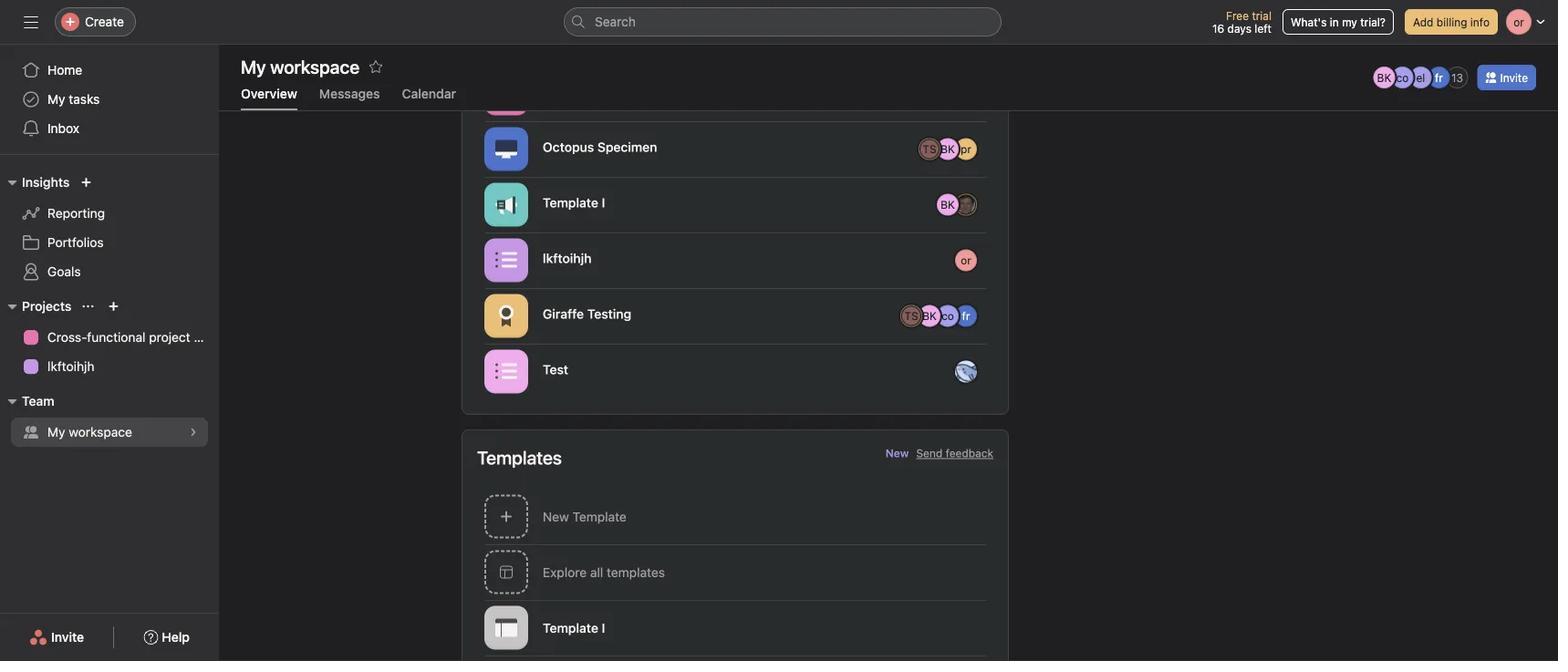 Task type: locate. For each thing, give the bounding box(es) containing it.
insights button
[[0, 172, 70, 193]]

0 horizontal spatial fr
[[962, 310, 970, 323]]

1 vertical spatial lkftoihjh
[[47, 359, 94, 374]]

1 horizontal spatial fr
[[1435, 71, 1443, 84]]

2 template i from the top
[[543, 621, 605, 636]]

1 horizontal spatial new
[[886, 447, 909, 460]]

projects element
[[0, 290, 219, 385]]

0 vertical spatial new
[[886, 447, 909, 460]]

teams element
[[0, 385, 219, 451]]

my
[[47, 92, 65, 107], [47, 425, 65, 440]]

lkftoihjh up the giraffe
[[543, 251, 592, 266]]

0 horizontal spatial co
[[942, 310, 954, 323]]

1 vertical spatial co
[[942, 310, 954, 323]]

calendar link
[[402, 86, 456, 110]]

messages
[[319, 86, 380, 101]]

help button
[[132, 621, 202, 654]]

i for template image
[[602, 621, 605, 636]]

0 vertical spatial my
[[47, 92, 65, 107]]

template i
[[543, 195, 605, 210], [543, 621, 605, 636]]

goals
[[47, 264, 81, 279]]

left
[[1255, 22, 1272, 35]]

lkftoihjh inside projects element
[[47, 359, 94, 374]]

my down team
[[47, 425, 65, 440]]

templates
[[607, 565, 665, 580]]

days
[[1228, 22, 1252, 35]]

bk
[[1377, 71, 1392, 84], [941, 143, 955, 156], [941, 198, 955, 211], [923, 310, 937, 323]]

template i down explore
[[543, 621, 605, 636]]

my for my workspace
[[47, 425, 65, 440]]

tasks
[[69, 92, 100, 107]]

0 vertical spatial i
[[602, 195, 605, 210]]

i inside template i link
[[602, 621, 605, 636]]

fr up ra on the bottom right of the page
[[962, 310, 970, 323]]

1 horizontal spatial invite button
[[1478, 65, 1537, 90]]

calendar
[[402, 86, 456, 101]]

template down explore
[[543, 621, 599, 636]]

1 vertical spatial template
[[573, 509, 627, 524]]

1 horizontal spatial ts
[[923, 143, 937, 156]]

my inside my tasks 'link'
[[47, 92, 65, 107]]

new image
[[81, 177, 92, 188]]

template up all
[[573, 509, 627, 524]]

testing
[[587, 307, 632, 322]]

0 vertical spatial template i
[[543, 195, 605, 210]]

lkftoihjh
[[543, 251, 592, 266], [47, 359, 94, 374]]

search list box
[[564, 7, 1002, 36]]

giraffe
[[543, 307, 584, 322]]

my inside my workspace link
[[47, 425, 65, 440]]

0 vertical spatial ts
[[923, 143, 937, 156]]

my left tasks
[[47, 92, 65, 107]]

templates
[[477, 447, 562, 469]]

template i down octopus
[[543, 195, 605, 210]]

1 horizontal spatial co
[[1397, 71, 1409, 84]]

0 horizontal spatial invite button
[[17, 621, 96, 654]]

1 vertical spatial i
[[602, 621, 605, 636]]

create
[[85, 14, 124, 29]]

explore all templates
[[543, 565, 665, 580]]

my workspace
[[47, 425, 132, 440]]

new
[[886, 447, 909, 460], [543, 509, 569, 524]]

0 horizontal spatial new
[[543, 509, 569, 524]]

2 vertical spatial template
[[543, 621, 599, 636]]

new for new template
[[543, 509, 569, 524]]

i
[[602, 195, 605, 210], [602, 621, 605, 636]]

invite
[[1500, 71, 1528, 84], [51, 630, 84, 645]]

template for template image
[[543, 621, 599, 636]]

2 my from the top
[[47, 425, 65, 440]]

portfolios
[[47, 235, 104, 250]]

i down explore all templates
[[602, 621, 605, 636]]

team button
[[0, 391, 54, 412]]

my for my tasks
[[47, 92, 65, 107]]

computer image
[[495, 138, 517, 160]]

my
[[1342, 16, 1358, 28]]

ja
[[960, 198, 972, 211]]

global element
[[0, 45, 219, 154]]

0 horizontal spatial lkftoihjh
[[47, 359, 94, 374]]

new up explore
[[543, 509, 569, 524]]

1 i from the top
[[602, 195, 605, 210]]

ts
[[923, 143, 937, 156], [905, 310, 919, 323]]

template down octopus
[[543, 195, 599, 210]]

test
[[543, 362, 569, 377]]

functional
[[87, 330, 146, 345]]

1 vertical spatial invite
[[51, 630, 84, 645]]

1 vertical spatial new
[[543, 509, 569, 524]]

add billing info
[[1413, 16, 1490, 28]]

explore
[[543, 565, 587, 580]]

billing
[[1437, 16, 1468, 28]]

1 my from the top
[[47, 92, 65, 107]]

octopus
[[543, 140, 594, 155]]

lkftoihjh down 'cross-'
[[47, 359, 94, 374]]

0 vertical spatial fr
[[1435, 71, 1443, 84]]

co
[[1397, 71, 1409, 84], [942, 310, 954, 323]]

0 vertical spatial template
[[543, 195, 599, 210]]

i down octopus specimen
[[602, 195, 605, 210]]

template
[[543, 195, 599, 210], [573, 509, 627, 524], [543, 621, 599, 636]]

fr
[[1435, 71, 1443, 84], [962, 310, 970, 323]]

free
[[1226, 9, 1249, 22]]

ra
[[959, 365, 974, 378]]

my workspace link
[[11, 418, 208, 447]]

1 template i from the top
[[543, 195, 605, 210]]

new left send
[[886, 447, 909, 460]]

2 i from the top
[[602, 621, 605, 636]]

fr right el
[[1435, 71, 1443, 84]]

0 vertical spatial co
[[1397, 71, 1409, 84]]

search button
[[564, 7, 1002, 36]]

invite button
[[1478, 65, 1537, 90], [17, 621, 96, 654]]

lkftoihjh link
[[11, 352, 208, 381]]

1 vertical spatial my
[[47, 425, 65, 440]]

my tasks link
[[11, 85, 208, 114]]

13
[[1452, 71, 1464, 84]]

1 vertical spatial template i
[[543, 621, 605, 636]]

1 horizontal spatial lkftoihjh
[[543, 251, 592, 266]]

template i for the megaphone icon
[[543, 195, 605, 210]]

my tasks
[[47, 92, 100, 107]]

help
[[162, 630, 190, 645]]

0 horizontal spatial ts
[[905, 310, 919, 323]]

cross-
[[47, 330, 87, 345]]

0 vertical spatial invite button
[[1478, 65, 1537, 90]]

1 horizontal spatial invite
[[1500, 71, 1528, 84]]

overview link
[[241, 86, 297, 110]]



Task type: describe. For each thing, give the bounding box(es) containing it.
1 vertical spatial invite button
[[17, 621, 96, 654]]

send feedback link
[[916, 445, 994, 462]]

template i for template image
[[543, 621, 605, 636]]

add
[[1413, 16, 1434, 28]]

new template
[[543, 509, 627, 524]]

goals link
[[11, 257, 208, 287]]

portfolios link
[[11, 228, 208, 257]]

free trial 16 days left
[[1213, 9, 1272, 35]]

show options, current sort, top image
[[82, 301, 93, 312]]

see details, my workspace image
[[188, 427, 199, 438]]

i for the megaphone icon
[[602, 195, 605, 210]]

0 vertical spatial lkftoihjh
[[543, 251, 592, 266]]

add billing info button
[[1405, 9, 1498, 35]]

messages link
[[319, 86, 380, 110]]

template i link
[[463, 600, 1008, 656]]

add to starred image
[[369, 59, 383, 74]]

16
[[1213, 22, 1225, 35]]

new project or portfolio image
[[108, 301, 119, 312]]

list image
[[495, 250, 517, 271]]

project
[[149, 330, 190, 345]]

what's in my trial? button
[[1283, 9, 1394, 35]]

trial
[[1252, 9, 1272, 22]]

template for the megaphone icon
[[543, 195, 599, 210]]

trial?
[[1361, 16, 1386, 28]]

0 vertical spatial invite
[[1500, 71, 1528, 84]]

home link
[[11, 56, 208, 85]]

template image
[[495, 617, 517, 639]]

what's
[[1291, 16, 1327, 28]]

cross-functional project plan link
[[11, 323, 219, 352]]

overview
[[241, 86, 297, 101]]

hide sidebar image
[[24, 15, 38, 29]]

specimen
[[598, 140, 657, 155]]

inbox link
[[11, 114, 208, 143]]

0 horizontal spatial invite
[[51, 630, 84, 645]]

what's in my trial?
[[1291, 16, 1386, 28]]

giraffe testing
[[543, 307, 632, 322]]

ribbon image
[[495, 305, 517, 327]]

workspace
[[69, 425, 132, 440]]

new for new send feedback
[[886, 447, 909, 460]]

new send feedback
[[886, 447, 994, 460]]

team
[[22, 394, 54, 409]]

cross-functional project plan
[[47, 330, 219, 345]]

el
[[1417, 71, 1426, 84]]

insights element
[[0, 166, 219, 290]]

reporting link
[[11, 199, 208, 228]]

create button
[[55, 7, 136, 36]]

home
[[47, 63, 82, 78]]

in
[[1330, 16, 1339, 28]]

1 vertical spatial fr
[[962, 310, 970, 323]]

info
[[1471, 16, 1490, 28]]

insights
[[22, 175, 70, 190]]

my workspace
[[241, 56, 360, 77]]

projects button
[[0, 296, 72, 318]]

projects
[[22, 299, 72, 314]]

inbox
[[47, 121, 79, 136]]

octopus specimen
[[543, 140, 657, 155]]

feedback
[[946, 447, 994, 460]]

search
[[595, 14, 636, 29]]

1 vertical spatial ts
[[905, 310, 919, 323]]

megaphone image
[[495, 194, 517, 216]]

send
[[916, 447, 943, 460]]

reporting
[[47, 206, 105, 221]]

all
[[590, 565, 603, 580]]

or
[[961, 254, 972, 267]]

list image
[[495, 361, 517, 383]]

plan
[[194, 330, 219, 345]]

pr
[[961, 143, 972, 156]]



Task type: vqa. For each thing, say whether or not it's contained in the screenshot.
Custom field total by projects Button
no



